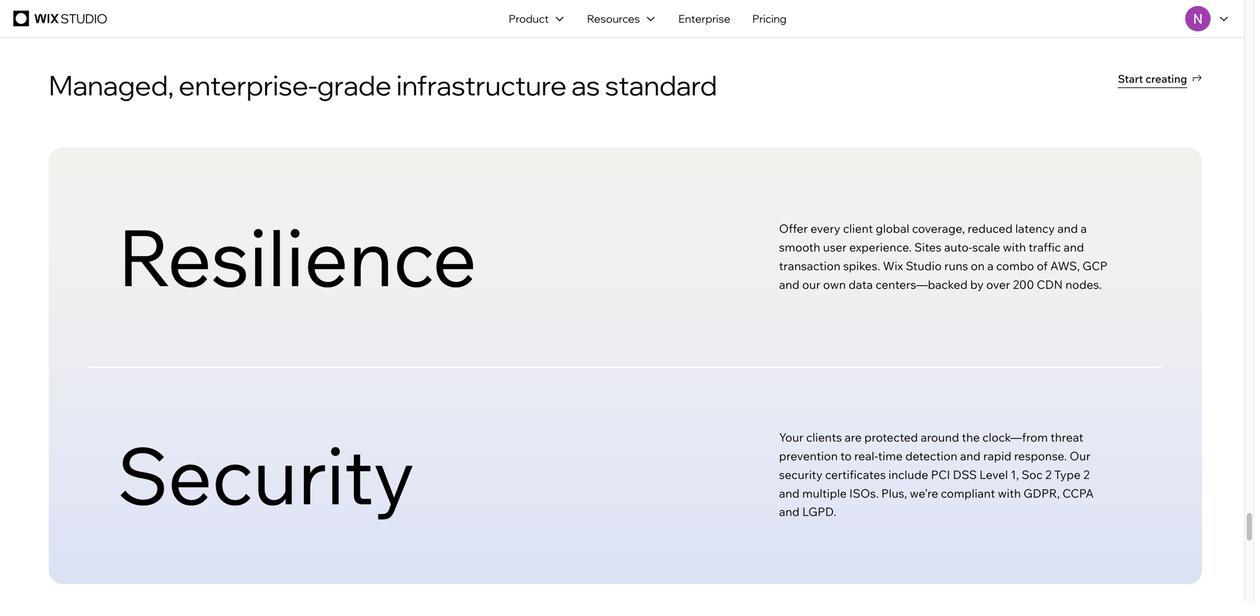 Task type: describe. For each thing, give the bounding box(es) containing it.
centers—backed
[[876, 277, 968, 292]]

security
[[117, 426, 414, 525]]

start
[[1118, 72, 1143, 85]]

our
[[802, 277, 821, 292]]

with inside offer every client global coverage, reduced latency and a smooth user experience. sites auto-scale with traffic and transaction spikes. wix studio runs on a combo of aws, gcp and our own data centers—backed by over 200 cdn nodes.
[[1003, 240, 1026, 255]]

sites
[[914, 240, 942, 255]]

pci
[[931, 468, 950, 482]]

start creating
[[1118, 72, 1187, 85]]

security
[[779, 468, 823, 482]]

prevention
[[779, 449, 838, 464]]

nodes.
[[1066, 277, 1102, 292]]

cdn
[[1037, 277, 1063, 292]]

profile image image
[[1186, 6, 1211, 31]]

are
[[845, 430, 862, 445]]

enterprise link
[[668, 0, 742, 37]]

offer
[[779, 221, 808, 236]]

wix
[[883, 259, 903, 273]]

combo
[[996, 259, 1034, 273]]

dss
[[953, 468, 977, 482]]

latency
[[1016, 221, 1055, 236]]

clock—from
[[983, 430, 1048, 445]]

200
[[1013, 277, 1034, 292]]

experience.
[[850, 240, 912, 255]]

resources
[[587, 12, 640, 25]]

1 2 from the left
[[1045, 468, 1052, 482]]

we're
[[910, 486, 938, 501]]

resources button
[[577, 0, 668, 37]]

wix logo, homepage image
[[13, 11, 110, 27]]

isos.
[[849, 486, 879, 501]]

every
[[811, 221, 841, 236]]

global
[[876, 221, 910, 236]]

by
[[970, 277, 984, 292]]

plus,
[[881, 486, 907, 501]]

and up aws,
[[1064, 240, 1084, 255]]

client
[[843, 221, 873, 236]]

to
[[841, 449, 852, 464]]

scale
[[973, 240, 1000, 255]]

auto-
[[944, 240, 973, 255]]

compliant
[[941, 486, 995, 501]]

grade
[[317, 68, 391, 103]]

aws,
[[1051, 259, 1080, 273]]

detection
[[905, 449, 958, 464]]

offer every client global coverage, reduced latency and a smooth user experience. sites auto-scale with traffic and transaction spikes. wix studio runs on a combo of aws, gcp and our own data centers—backed by over 200 cdn nodes.
[[779, 221, 1108, 292]]

certificates
[[825, 468, 886, 482]]

time
[[878, 449, 903, 464]]

multiple
[[802, 486, 847, 501]]

start creating link
[[1118, 68, 1202, 89]]

and down "security"
[[779, 486, 800, 501]]



Task type: vqa. For each thing, say whether or not it's contained in the screenshot.
the top 'In'
no



Task type: locate. For each thing, give the bounding box(es) containing it.
enterprise
[[679, 12, 731, 25]]

0 vertical spatial a
[[1081, 221, 1087, 236]]

with down 1, at the right
[[998, 486, 1021, 501]]

1 vertical spatial a
[[987, 259, 994, 273]]

traffic
[[1029, 240, 1061, 255]]

infrastructure
[[396, 68, 567, 103]]

0 horizontal spatial 2
[[1045, 468, 1052, 482]]

a
[[1081, 221, 1087, 236], [987, 259, 994, 273]]

around
[[921, 430, 959, 445]]

with inside your clients are protected around the clock—from threat prevention to real-time detection and rapid response. our security certificates include pci dss level 1, soc 2 type 2 and multiple isos. plus, we're compliant with gdpr, ccpa and lgpd.
[[998, 486, 1021, 501]]

reduced
[[968, 221, 1013, 236]]

studio
[[906, 259, 942, 273]]

your clients are protected around the clock—from threat prevention to real-time detection and rapid response. our security certificates include pci dss level 1, soc 2 type 2 and multiple isos. plus, we're compliant with gdpr, ccpa and lgpd.
[[779, 430, 1094, 520]]

your
[[779, 430, 804, 445]]

with
[[1003, 240, 1026, 255], [998, 486, 1021, 501]]

spikes.
[[843, 259, 880, 273]]

pricing
[[753, 12, 787, 25]]

standard
[[605, 68, 717, 103]]

include
[[889, 468, 928, 482]]

a right on
[[987, 259, 994, 273]]

lgpd.
[[802, 505, 837, 520]]

gdpr,
[[1024, 486, 1060, 501]]

2 right type
[[1083, 468, 1090, 482]]

on
[[971, 259, 985, 273]]

clients
[[806, 430, 842, 445]]

product
[[509, 12, 549, 25]]

threat
[[1051, 430, 1084, 445]]

ccpa
[[1063, 486, 1094, 501]]

and
[[1058, 221, 1078, 236], [1064, 240, 1084, 255], [779, 277, 800, 292], [960, 449, 981, 464], [779, 486, 800, 501], [779, 505, 800, 520]]

resilience
[[117, 208, 476, 306]]

our
[[1070, 449, 1091, 464]]

0 vertical spatial with
[[1003, 240, 1026, 255]]

own
[[823, 277, 846, 292]]

of
[[1037, 259, 1048, 273]]

response.
[[1014, 449, 1067, 464]]

2 2 from the left
[[1083, 468, 1090, 482]]

managed, enterprise-grade infrastructure as standard
[[49, 68, 717, 103]]

managed,
[[49, 68, 174, 103]]

gcp
[[1083, 259, 1108, 273]]

enterprise-
[[179, 68, 317, 103]]

and left the our
[[779, 277, 800, 292]]

type
[[1054, 468, 1081, 482]]

smooth
[[779, 240, 821, 255]]

real-
[[854, 449, 878, 464]]

user
[[823, 240, 847, 255]]

data
[[849, 277, 873, 292]]

runs
[[944, 259, 968, 273]]

product button
[[498, 0, 577, 37]]

1 vertical spatial with
[[998, 486, 1021, 501]]

creating
[[1146, 72, 1187, 85]]

transaction
[[779, 259, 841, 273]]

protected
[[865, 430, 918, 445]]

and left lgpd.
[[779, 505, 800, 520]]

1,
[[1011, 468, 1019, 482]]

a up gcp
[[1081, 221, 1087, 236]]

level
[[980, 468, 1008, 482]]

with up the combo
[[1003, 240, 1026, 255]]

as
[[572, 68, 600, 103]]

and down the the
[[960, 449, 981, 464]]

1 horizontal spatial 2
[[1083, 468, 1090, 482]]

coverage,
[[912, 221, 965, 236]]

and up traffic
[[1058, 221, 1078, 236]]

rapid
[[983, 449, 1012, 464]]

over
[[986, 277, 1010, 292]]

the
[[962, 430, 980, 445]]

2
[[1045, 468, 1052, 482], [1083, 468, 1090, 482]]

0 horizontal spatial a
[[987, 259, 994, 273]]

pricing link
[[742, 0, 798, 37]]

soc
[[1022, 468, 1043, 482]]

1 horizontal spatial a
[[1081, 221, 1087, 236]]

2 right 'soc'
[[1045, 468, 1052, 482]]



